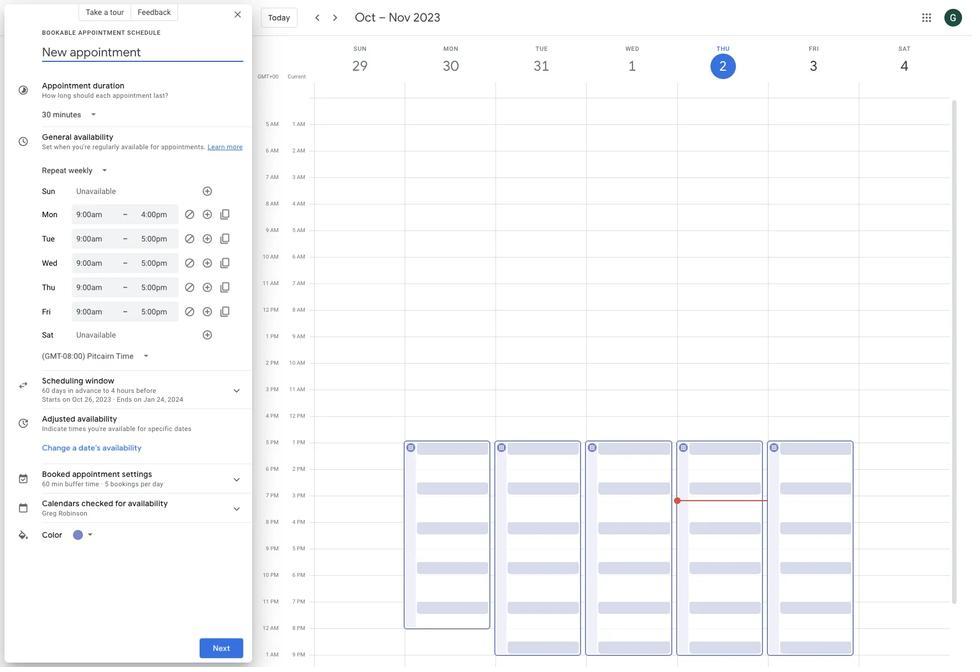 Task type: describe. For each thing, give the bounding box(es) containing it.
appointment duration how long should each appointment last?
[[42, 81, 168, 100]]

fri 3
[[809, 45, 819, 75]]

more
[[227, 143, 243, 151]]

1 horizontal spatial 11 am
[[289, 386, 305, 393]]

today button
[[261, 4, 297, 31]]

sunday, october 29 element
[[347, 54, 373, 79]]

jan
[[143, 396, 155, 404]]

sat for sat
[[42, 331, 53, 339]]

availability inside calendars checked for availability greg robinson
[[128, 499, 168, 509]]

scheduling
[[42, 376, 83, 386]]

monday, october 30 element
[[438, 54, 463, 79]]

for inside general availability set when you're regularly available for appointments. learn more
[[150, 143, 159, 151]]

date's
[[79, 443, 101, 453]]

scheduling window 60 days in advance to 4 hours before starts on oct 26, 2023 · ends on jan 24, 2024
[[42, 376, 183, 404]]

color
[[42, 530, 62, 540]]

2 on from the left
[[134, 396, 142, 404]]

settings
[[122, 469, 152, 479]]

mon for mon
[[42, 210, 57, 219]]

3 am
[[292, 174, 305, 180]]

tue for tue
[[42, 234, 55, 243]]

2 vertical spatial 12
[[263, 625, 269, 631]]

tour
[[110, 8, 124, 17]]

min
[[52, 480, 63, 488]]

calendars checked for availability greg robinson
[[42, 499, 168, 518]]

3 column header
[[768, 36, 859, 98]]

4 inside scheduling window 60 days in advance to 4 hours before starts on oct 26, 2023 · ends on jan 24, 2024
[[111, 387, 115, 395]]

next button
[[200, 635, 243, 662]]

set
[[42, 143, 52, 151]]

1 horizontal spatial 5 pm
[[292, 546, 305, 552]]

appointments.
[[161, 143, 206, 151]]

indicate
[[42, 425, 67, 433]]

0 vertical spatial 9 am
[[266, 227, 279, 233]]

29 column header
[[314, 36, 405, 98]]

1 vertical spatial 1 pm
[[292, 440, 305, 446]]

sun for sun
[[42, 187, 55, 196]]

31 column header
[[496, 36, 587, 98]]

available inside general availability set when you're regularly available for appointments. learn more
[[121, 143, 149, 151]]

bookable
[[42, 29, 76, 36]]

0 vertical spatial 10
[[263, 254, 269, 260]]

booked
[[42, 469, 70, 479]]

general
[[42, 132, 72, 142]]

2 cell from the left
[[404, 98, 496, 667]]

sat for sat 4
[[899, 45, 911, 53]]

you're for general
[[72, 143, 91, 151]]

5 cell from the left
[[674, 98, 768, 667]]

0 horizontal spatial 8 pm
[[266, 519, 279, 525]]

wed for wed 1
[[625, 45, 640, 53]]

0 horizontal spatial 4 pm
[[266, 413, 279, 419]]

in
[[68, 387, 74, 395]]

window
[[85, 376, 114, 386]]

day
[[152, 480, 163, 488]]

to
[[103, 387, 109, 395]]

appointment
[[42, 81, 91, 91]]

0 vertical spatial 9 pm
[[266, 546, 279, 552]]

bookings
[[110, 480, 139, 488]]

a for take
[[104, 8, 108, 17]]

26,
[[85, 396, 94, 404]]

oct – nov 2023
[[355, 10, 440, 25]]

1 horizontal spatial 10 am
[[289, 360, 305, 366]]

duration
[[93, 81, 124, 91]]

today
[[268, 13, 290, 23]]

2 vertical spatial 11
[[263, 599, 269, 605]]

1 horizontal spatial oct
[[355, 10, 376, 25]]

0 horizontal spatial 3 pm
[[266, 386, 279, 393]]

calendars
[[42, 499, 80, 509]]

current
[[288, 74, 306, 80]]

End time on Mondays text field
[[141, 208, 174, 221]]

0 vertical spatial 7 am
[[266, 174, 279, 180]]

0 horizontal spatial 1 pm
[[266, 333, 279, 339]]

1 horizontal spatial 3 pm
[[292, 493, 305, 499]]

thu for thu 2
[[717, 45, 730, 53]]

thu for thu
[[42, 283, 55, 292]]

4 column header
[[859, 36, 950, 98]]

4 am
[[292, 201, 305, 207]]

2 am
[[292, 148, 305, 154]]

· inside scheduling window 60 days in advance to 4 hours before starts on oct 26, 2023 · ends on jan 24, 2024
[[113, 396, 115, 404]]

appointment inside appointment duration how long should each appointment last?
[[112, 92, 152, 100]]

learn more link
[[208, 143, 243, 151]]

take a tour button
[[78, 3, 131, 21]]

adjusted availability indicate times you're available for specific dates
[[42, 414, 192, 433]]

appointment
[[78, 29, 125, 36]]

2 vertical spatial 10
[[263, 572, 269, 578]]

schedule
[[127, 29, 161, 36]]

feedback
[[138, 8, 171, 17]]

3 inside the fri 3
[[809, 57, 817, 75]]

time
[[85, 480, 99, 488]]

12 am
[[263, 625, 279, 631]]

0 horizontal spatial 11 am
[[263, 280, 279, 286]]

greg
[[42, 510, 57, 518]]

0 horizontal spatial 12 pm
[[263, 307, 279, 313]]

learn
[[208, 143, 225, 151]]

29
[[351, 57, 367, 75]]

a for change
[[72, 443, 77, 453]]

30
[[442, 57, 458, 75]]

times
[[69, 425, 86, 433]]

1 vertical spatial 12 pm
[[289, 413, 305, 419]]

1 vertical spatial 9 pm
[[292, 652, 305, 658]]

take
[[86, 8, 102, 17]]

End time on Thursdays text field
[[141, 281, 174, 294]]

specific
[[148, 425, 173, 433]]

· inside booked appointment settings 60 min buffer time · 5 bookings per day
[[101, 480, 103, 488]]

bookable appointment schedule
[[42, 29, 161, 36]]

last?
[[154, 92, 168, 100]]

tue 31
[[533, 45, 549, 75]]

1 vertical spatial 12
[[289, 413, 296, 419]]

gmt+00
[[258, 74, 279, 80]]

10 pm
[[263, 572, 279, 578]]

0 vertical spatial 5 pm
[[266, 440, 279, 446]]

– for mon
[[123, 210, 128, 219]]

before
[[136, 387, 156, 395]]

1 vertical spatial 9 am
[[292, 333, 305, 339]]

robinson
[[58, 510, 87, 518]]

5 inside booked appointment settings 60 min buffer time · 5 bookings per day
[[105, 480, 109, 488]]

Start time on Thursdays text field
[[76, 281, 109, 294]]

Start time on Fridays text field
[[76, 305, 109, 318]]

End time on Fridays text field
[[141, 305, 174, 318]]

how
[[42, 92, 56, 100]]

each
[[96, 92, 111, 100]]

1 horizontal spatial 6 am
[[292, 254, 305, 260]]

0 horizontal spatial 8 am
[[266, 201, 279, 207]]

1 vertical spatial 7 am
[[292, 280, 305, 286]]

0 vertical spatial 5 am
[[266, 121, 279, 127]]

availability inside general availability set when you're regularly available for appointments. learn more
[[74, 132, 113, 142]]

sat 4
[[899, 45, 911, 75]]

1 vertical spatial 2 pm
[[292, 466, 305, 472]]

1 vertical spatial 11
[[289, 386, 295, 393]]

thu 2
[[717, 45, 730, 75]]

0 vertical spatial 12
[[263, 307, 269, 313]]

general availability set when you're regularly available for appointments. learn more
[[42, 132, 243, 151]]

1 vertical spatial 6 pm
[[292, 572, 305, 578]]

sun 29
[[351, 45, 367, 75]]

1 horizontal spatial 4 pm
[[292, 519, 305, 525]]

0 vertical spatial 1 am
[[292, 121, 305, 127]]



Task type: vqa. For each thing, say whether or not it's contained in the screenshot.
26 element
no



Task type: locate. For each thing, give the bounding box(es) containing it.
0 vertical spatial 10 am
[[263, 254, 279, 260]]

1 cell from the left
[[315, 98, 405, 667]]

buffer
[[65, 480, 84, 488]]

fri up friday, november 3 element
[[809, 45, 819, 53]]

8 pm
[[266, 519, 279, 525], [292, 625, 305, 631]]

0 vertical spatial 3 pm
[[266, 386, 279, 393]]

1 vertical spatial you're
[[88, 425, 106, 433]]

0 horizontal spatial a
[[72, 443, 77, 453]]

unavailable for sun
[[76, 187, 116, 196]]

4 cell from the left
[[585, 98, 678, 667]]

0 horizontal spatial thu
[[42, 283, 55, 292]]

unavailable up the 'start time on mondays' text field
[[76, 187, 116, 196]]

1 vertical spatial a
[[72, 443, 77, 453]]

1 horizontal spatial tue
[[536, 45, 548, 53]]

3
[[809, 57, 817, 75], [292, 174, 295, 180], [266, 386, 269, 393], [292, 493, 296, 499]]

8
[[266, 201, 269, 207], [292, 307, 295, 313], [266, 519, 269, 525], [292, 625, 296, 631]]

1 horizontal spatial 12 pm
[[289, 413, 305, 419]]

2 inside thu 2
[[719, 58, 726, 75]]

for left specific
[[137, 425, 146, 433]]

0 horizontal spatial wed
[[42, 259, 57, 268]]

7 cell from the left
[[859, 98, 950, 667]]

available
[[121, 143, 149, 151], [108, 425, 136, 433]]

0 vertical spatial 12 pm
[[263, 307, 279, 313]]

per
[[141, 480, 151, 488]]

appointment inside booked appointment settings 60 min buffer time · 5 bookings per day
[[72, 469, 120, 479]]

0 horizontal spatial 7 am
[[266, 174, 279, 180]]

7 am
[[266, 174, 279, 180], [292, 280, 305, 286]]

· left "ends"
[[113, 396, 115, 404]]

1 vertical spatial 4 pm
[[292, 519, 305, 525]]

8 pm up 10 pm
[[266, 519, 279, 525]]

6 cell from the left
[[767, 98, 859, 667]]

grid
[[257, 36, 959, 667]]

1 vertical spatial 11 am
[[289, 386, 305, 393]]

5
[[266, 121, 269, 127], [292, 227, 295, 233], [266, 440, 269, 446], [105, 480, 109, 488], [292, 546, 296, 552]]

2 horizontal spatial for
[[150, 143, 159, 151]]

availability inside button
[[102, 443, 142, 453]]

1 vertical spatial 1 am
[[266, 652, 279, 658]]

wed
[[625, 45, 640, 53], [42, 259, 57, 268]]

60 inside scheduling window 60 days in advance to 4 hours before starts on oct 26, 2023 · ends on jan 24, 2024
[[42, 387, 50, 395]]

– right start time on fridays text field
[[123, 307, 128, 316]]

1 60 from the top
[[42, 387, 50, 395]]

0 vertical spatial 11 am
[[263, 280, 279, 286]]

0 horizontal spatial 2023
[[96, 396, 111, 404]]

None field
[[38, 105, 106, 124], [38, 160, 117, 180], [38, 346, 158, 366], [38, 105, 106, 124], [38, 160, 117, 180], [38, 346, 158, 366]]

oct down "in"
[[72, 396, 83, 404]]

1 horizontal spatial 5 am
[[292, 227, 305, 233]]

mon up 30
[[443, 45, 459, 53]]

take a tour
[[86, 8, 124, 17]]

0 vertical spatial 11
[[263, 280, 269, 286]]

1 vertical spatial sat
[[42, 331, 53, 339]]

row
[[310, 98, 950, 667]]

2 column header
[[677, 36, 768, 98]]

0 vertical spatial for
[[150, 143, 159, 151]]

8 am
[[266, 201, 279, 207], [292, 307, 305, 313]]

0 vertical spatial 2023
[[413, 10, 440, 25]]

checked
[[81, 499, 113, 509]]

wed up wednesday, november 1 element
[[625, 45, 640, 53]]

fri for fri 3
[[809, 45, 819, 53]]

a left tour
[[104, 8, 108, 17]]

tue
[[536, 45, 548, 53], [42, 234, 55, 243]]

2024
[[168, 396, 183, 404]]

hours
[[117, 387, 134, 395]]

1 horizontal spatial sun
[[354, 45, 367, 53]]

ends
[[117, 396, 132, 404]]

fri inside 3 column header
[[809, 45, 819, 53]]

tue left start time on tuesdays text box
[[42, 234, 55, 243]]

starts
[[42, 396, 61, 404]]

0 horizontal spatial mon
[[42, 210, 57, 219]]

8 pm right the 12 am
[[292, 625, 305, 631]]

on down "in"
[[63, 396, 70, 404]]

appointment down 'duration'
[[112, 92, 152, 100]]

0 horizontal spatial on
[[63, 396, 70, 404]]

60 left min
[[42, 480, 50, 488]]

1 horizontal spatial mon
[[443, 45, 459, 53]]

0 horizontal spatial fri
[[42, 307, 51, 316]]

3 cell from the left
[[494, 98, 587, 667]]

1 vertical spatial unavailable
[[76, 331, 116, 339]]

0 horizontal spatial tue
[[42, 234, 55, 243]]

oct left nov
[[355, 10, 376, 25]]

5 am down 4 am
[[292, 227, 305, 233]]

mon left the 'start time on mondays' text field
[[42, 210, 57, 219]]

availability down 26,
[[77, 414, 117, 424]]

0 vertical spatial sat
[[899, 45, 911, 53]]

dates
[[174, 425, 192, 433]]

regularly
[[92, 143, 119, 151]]

2023 down to
[[96, 396, 111, 404]]

0 vertical spatial 7 pm
[[266, 493, 279, 499]]

on
[[63, 396, 70, 404], [134, 396, 142, 404]]

appointment up time
[[72, 469, 120, 479]]

grid containing 29
[[257, 36, 959, 667]]

1 inside wed 1
[[628, 57, 636, 75]]

0 horizontal spatial 5 am
[[266, 121, 279, 127]]

you're
[[72, 143, 91, 151], [88, 425, 106, 433]]

tue for tue 31
[[536, 45, 548, 53]]

4 inside sat 4
[[900, 57, 908, 75]]

–
[[379, 10, 386, 25], [123, 210, 128, 219], [123, 234, 128, 243], [123, 259, 128, 268], [123, 283, 128, 292], [123, 307, 128, 316]]

0 vertical spatial 4 pm
[[266, 413, 279, 419]]

End time on Wednesdays text field
[[141, 257, 174, 270]]

next
[[213, 644, 230, 654]]

availability inside adjusted availability indicate times you're available for specific dates
[[77, 414, 117, 424]]

sat up saturday, november 4 element
[[899, 45, 911, 53]]

Start time on Wednesdays text field
[[76, 257, 109, 270]]

available right regularly
[[121, 143, 149, 151]]

1 horizontal spatial ·
[[113, 396, 115, 404]]

0 horizontal spatial 2 pm
[[266, 360, 279, 366]]

1 vertical spatial 10 am
[[289, 360, 305, 366]]

4
[[900, 57, 908, 75], [292, 201, 295, 207], [111, 387, 115, 395], [266, 413, 269, 419], [292, 519, 296, 525]]

7
[[266, 174, 269, 180], [292, 280, 295, 286], [266, 493, 269, 499], [292, 599, 296, 605]]

Start time on Tuesdays text field
[[76, 232, 109, 246]]

5 am down gmt+00
[[266, 121, 279, 127]]

availability up regularly
[[74, 132, 113, 142]]

· right time
[[101, 480, 103, 488]]

1 vertical spatial 8 pm
[[292, 625, 305, 631]]

0 horizontal spatial 7 pm
[[266, 493, 279, 499]]

12
[[263, 307, 269, 313], [289, 413, 296, 419], [263, 625, 269, 631]]

sun up '29'
[[354, 45, 367, 53]]

thu
[[717, 45, 730, 53], [42, 283, 55, 292]]

1 on from the left
[[63, 396, 70, 404]]

2 unavailable from the top
[[76, 331, 116, 339]]

change a date's availability
[[42, 443, 142, 453]]

adjusted
[[42, 414, 75, 424]]

10 am
[[263, 254, 279, 260], [289, 360, 305, 366]]

0 horizontal spatial ·
[[101, 480, 103, 488]]

0 vertical spatial 6 pm
[[266, 466, 279, 472]]

1 vertical spatial oct
[[72, 396, 83, 404]]

mon 30
[[442, 45, 459, 75]]

1 horizontal spatial 7 am
[[292, 280, 305, 286]]

fri left start time on fridays text field
[[42, 307, 51, 316]]

cell
[[315, 98, 405, 667], [404, 98, 496, 667], [494, 98, 587, 667], [585, 98, 678, 667], [674, 98, 768, 667], [767, 98, 859, 667], [859, 98, 950, 667]]

Add title text field
[[42, 44, 243, 61]]

you're inside adjusted availability indicate times you're available for specific dates
[[88, 425, 106, 433]]

for inside calendars checked for availability greg robinson
[[115, 499, 126, 509]]

fri
[[809, 45, 819, 53], [42, 307, 51, 316]]

9 pm
[[266, 546, 279, 552], [292, 652, 305, 658]]

row inside grid
[[310, 98, 950, 667]]

saturday, november 4 element
[[892, 54, 917, 79]]

change a date's availability button
[[38, 438, 146, 458]]

1 vertical spatial thu
[[42, 283, 55, 292]]

1 vertical spatial 7 pm
[[292, 599, 305, 605]]

– for fri
[[123, 307, 128, 316]]

4 pm
[[266, 413, 279, 419], [292, 519, 305, 525]]

0 horizontal spatial 6 pm
[[266, 466, 279, 472]]

1 vertical spatial available
[[108, 425, 136, 433]]

fri for fri
[[42, 307, 51, 316]]

nov
[[389, 10, 411, 25]]

days
[[52, 387, 66, 395]]

1 horizontal spatial 2023
[[413, 10, 440, 25]]

1 am down the 12 am
[[266, 652, 279, 658]]

1 horizontal spatial 8 pm
[[292, 625, 305, 631]]

a left date's
[[72, 443, 77, 453]]

1 horizontal spatial 9 am
[[292, 333, 305, 339]]

6 am left 2 am
[[266, 148, 279, 154]]

1 vertical spatial 6 am
[[292, 254, 305, 260]]

60 inside booked appointment settings 60 min buffer time · 5 bookings per day
[[42, 480, 50, 488]]

0 horizontal spatial sun
[[42, 187, 55, 196]]

0 vertical spatial 2 pm
[[266, 360, 279, 366]]

– for thu
[[123, 283, 128, 292]]

1 horizontal spatial wed
[[625, 45, 640, 53]]

thursday, november 2, today element
[[710, 54, 736, 79]]

1 am up 2 am
[[292, 121, 305, 127]]

feedback button
[[131, 3, 178, 21]]

booked appointment settings 60 min buffer time · 5 bookings per day
[[42, 469, 163, 488]]

1 horizontal spatial 7 pm
[[292, 599, 305, 605]]

2 60 from the top
[[42, 480, 50, 488]]

60 up "starts"
[[42, 387, 50, 395]]

0 vertical spatial 6 am
[[266, 148, 279, 154]]

11 am
[[263, 280, 279, 286], [289, 386, 305, 393]]

– left end time on thursdays text box
[[123, 283, 128, 292]]

– right the 'start time on mondays' text field
[[123, 210, 128, 219]]

3 pm
[[266, 386, 279, 393], [292, 493, 305, 499]]

pm
[[270, 307, 279, 313], [270, 333, 279, 339], [270, 360, 279, 366], [270, 386, 279, 393], [270, 413, 279, 419], [297, 413, 305, 419], [270, 440, 279, 446], [297, 440, 305, 446], [270, 466, 279, 472], [297, 466, 305, 472], [270, 493, 279, 499], [297, 493, 305, 499], [270, 519, 279, 525], [297, 519, 305, 525], [270, 546, 279, 552], [297, 546, 305, 552], [270, 572, 279, 578], [297, 572, 305, 578], [270, 599, 279, 605], [297, 599, 305, 605], [297, 625, 305, 631], [297, 652, 305, 658]]

unavailable for sat
[[76, 331, 116, 339]]

1 column header
[[586, 36, 678, 98]]

6 am down 4 am
[[292, 254, 305, 260]]

Start time on Mondays text field
[[76, 208, 109, 221]]

thu up thursday, november 2, today element
[[717, 45, 730, 53]]

1 horizontal spatial a
[[104, 8, 108, 17]]

availability
[[74, 132, 113, 142], [77, 414, 117, 424], [102, 443, 142, 453], [128, 499, 168, 509]]

2 vertical spatial for
[[115, 499, 126, 509]]

– left end time on tuesdays text field
[[123, 234, 128, 243]]

60
[[42, 387, 50, 395], [42, 480, 50, 488]]

1 vertical spatial 3 pm
[[292, 493, 305, 499]]

1 am
[[292, 121, 305, 127], [266, 652, 279, 658]]

wed inside 1 column header
[[625, 45, 640, 53]]

– left nov
[[379, 10, 386, 25]]

– for tue
[[123, 234, 128, 243]]

for inside adjusted availability indicate times you're available for specific dates
[[137, 425, 146, 433]]

change
[[42, 443, 70, 453]]

1 vertical spatial wed
[[42, 259, 57, 268]]

1 horizontal spatial 1 am
[[292, 121, 305, 127]]

1 vertical spatial 5 pm
[[292, 546, 305, 552]]

friday, november 3 element
[[801, 54, 827, 79]]

1 horizontal spatial sat
[[899, 45, 911, 53]]

tue up 31
[[536, 45, 548, 53]]

·
[[113, 396, 115, 404], [101, 480, 103, 488]]

31
[[533, 57, 549, 75]]

when
[[54, 143, 70, 151]]

for down bookings
[[115, 499, 126, 509]]

tuesday, october 31 element
[[529, 54, 554, 79]]

sun down set
[[42, 187, 55, 196]]

1 horizontal spatial fri
[[809, 45, 819, 53]]

you're up change a date's availability
[[88, 425, 106, 433]]

1 horizontal spatial on
[[134, 396, 142, 404]]

2023 right nov
[[413, 10, 440, 25]]

1 vertical spatial for
[[137, 425, 146, 433]]

on left jan
[[134, 396, 142, 404]]

you're for adjusted
[[88, 425, 106, 433]]

0 horizontal spatial 5 pm
[[266, 440, 279, 446]]

unavailable down start time on fridays text field
[[76, 331, 116, 339]]

24,
[[157, 396, 166, 404]]

thu left start time on thursdays "text box"
[[42, 283, 55, 292]]

for
[[150, 143, 159, 151], [137, 425, 146, 433], [115, 499, 126, 509]]

sat up scheduling
[[42, 331, 53, 339]]

0 vertical spatial 8 am
[[266, 201, 279, 207]]

1 horizontal spatial 2 pm
[[292, 466, 305, 472]]

sun inside sun 29
[[354, 45, 367, 53]]

10
[[263, 254, 269, 260], [289, 360, 295, 366], [263, 572, 269, 578]]

sun for sun 29
[[354, 45, 367, 53]]

2023 inside scheduling window 60 days in advance to 4 hours before starts on oct 26, 2023 · ends on jan 24, 2024
[[96, 396, 111, 404]]

30 column header
[[405, 36, 496, 98]]

you're right when
[[72, 143, 91, 151]]

12 pm
[[263, 307, 279, 313], [289, 413, 305, 419]]

wed for wed
[[42, 259, 57, 268]]

you're inside general availability set when you're regularly available for appointments. learn more
[[72, 143, 91, 151]]

9
[[266, 227, 269, 233], [292, 333, 295, 339], [266, 546, 269, 552], [292, 652, 296, 658]]

0 vertical spatial ·
[[113, 396, 115, 404]]

1 unavailable from the top
[[76, 187, 116, 196]]

wed left start time on wednesdays text field
[[42, 259, 57, 268]]

tue inside tue 31
[[536, 45, 548, 53]]

11 pm
[[263, 599, 279, 605]]

a inside change a date's availability button
[[72, 443, 77, 453]]

for left appointments.
[[150, 143, 159, 151]]

– for wed
[[123, 259, 128, 268]]

a inside take a tour button
[[104, 8, 108, 17]]

End time on Tuesdays text field
[[141, 232, 174, 246]]

wednesday, november 1 element
[[620, 54, 645, 79]]

1 vertical spatial 8 am
[[292, 307, 305, 313]]

0 vertical spatial available
[[121, 143, 149, 151]]

should
[[73, 92, 94, 100]]

0 vertical spatial 8 pm
[[266, 519, 279, 525]]

1 vertical spatial 10
[[289, 360, 295, 366]]

available inside adjusted availability indicate times you're available for specific dates
[[108, 425, 136, 433]]

advance
[[75, 387, 101, 395]]

0 horizontal spatial 9 pm
[[266, 546, 279, 552]]

mon inside mon 30
[[443, 45, 459, 53]]

mon for mon 30
[[443, 45, 459, 53]]

1 horizontal spatial for
[[137, 425, 146, 433]]

long
[[58, 92, 71, 100]]

thu inside 2 column header
[[717, 45, 730, 53]]

0 horizontal spatial 9 am
[[266, 227, 279, 233]]

wed 1
[[625, 45, 640, 75]]

1 horizontal spatial 6 pm
[[292, 572, 305, 578]]

available down "ends"
[[108, 425, 136, 433]]

1 vertical spatial 5 am
[[292, 227, 305, 233]]

0 vertical spatial unavailable
[[76, 187, 116, 196]]

availability down adjusted availability indicate times you're available for specific dates
[[102, 443, 142, 453]]

– right start time on wednesdays text field
[[123, 259, 128, 268]]

sat inside 4 column header
[[899, 45, 911, 53]]

9 am
[[266, 227, 279, 233], [292, 333, 305, 339]]

0 horizontal spatial sat
[[42, 331, 53, 339]]

availability down the per
[[128, 499, 168, 509]]

oct inside scheduling window 60 days in advance to 4 hours before starts on oct 26, 2023 · ends on jan 24, 2024
[[72, 396, 83, 404]]

0 vertical spatial wed
[[625, 45, 640, 53]]



